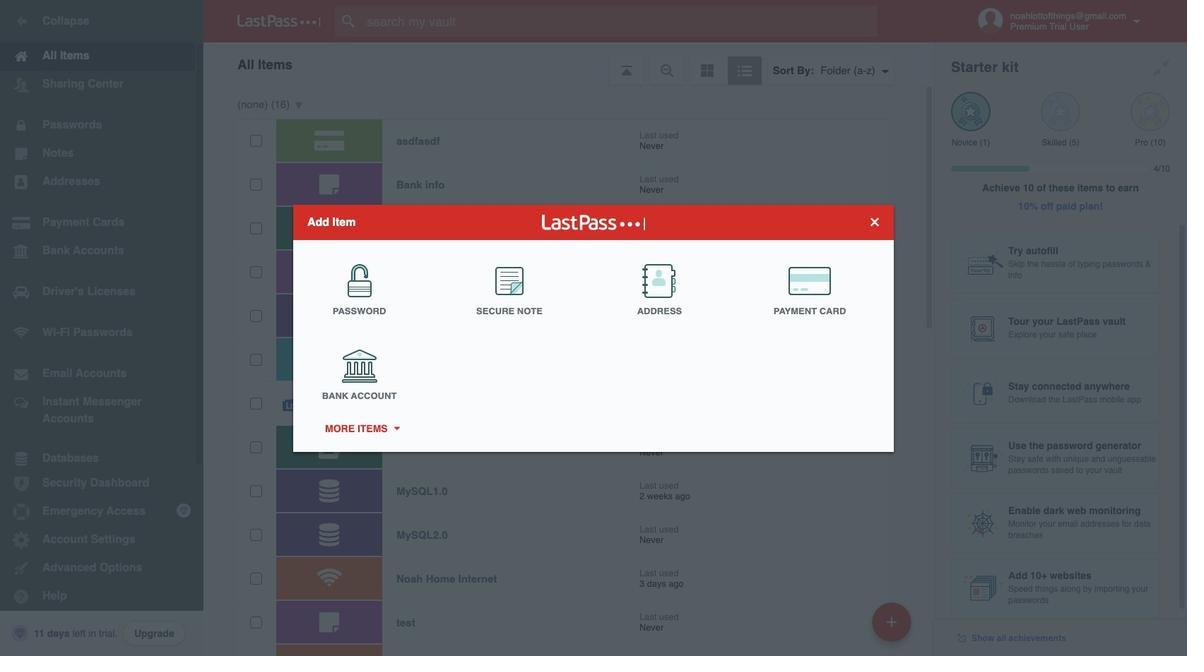 Task type: describe. For each thing, give the bounding box(es) containing it.
caret right image
[[392, 427, 402, 430]]

new item image
[[887, 617, 897, 627]]



Task type: locate. For each thing, give the bounding box(es) containing it.
vault options navigation
[[204, 42, 934, 85]]

new item navigation
[[867, 599, 920, 657]]

dialog
[[293, 205, 894, 452]]

Search search field
[[335, 6, 900, 37]]

search my vault text field
[[335, 6, 900, 37]]

lastpass image
[[238, 15, 321, 28]]

main navigation navigation
[[0, 0, 204, 657]]



Task type: vqa. For each thing, say whether or not it's contained in the screenshot.
caret right image at the bottom of the page
yes



